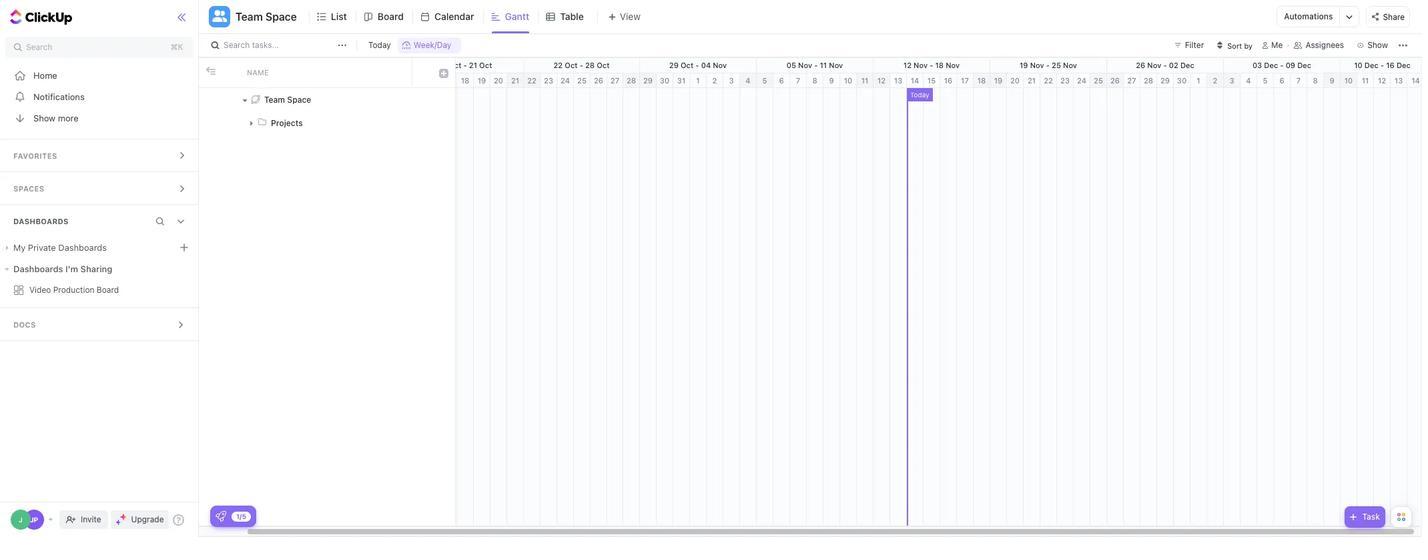 Task type: locate. For each thing, give the bounding box(es) containing it.
sparkle svg 2 image
[[116, 520, 121, 525]]

1 horizontal spatial search
[[224, 40, 250, 50]]

29 oct - 04 nov element
[[640, 58, 757, 73]]

27 element down 26 nov - 02 dec
[[1124, 73, 1141, 88]]

1 horizontal spatial 11 element
[[1358, 73, 1375, 88]]

1 29 element from the left
[[640, 73, 657, 88]]

favorites button
[[0, 140, 199, 172]]

table
[[560, 11, 584, 22]]

0 horizontal spatial 26 element
[[591, 73, 607, 88]]

10 element down 10 dec - 16 dec element
[[1341, 73, 1358, 88]]

team up search tasks... on the left top
[[236, 11, 263, 23]]

0 horizontal spatial 12 element
[[874, 73, 891, 88]]

20 down "19 nov - 25 nov"
[[1011, 76, 1020, 85]]

18 element down 15 oct - 21 oct element
[[457, 73, 474, 88]]

0 horizontal spatial 7
[[796, 76, 801, 85]]

sparkle svg 1 image
[[120, 514, 127, 521]]

dashboards i'm sharing
[[13, 264, 112, 274]]

board down the sharing
[[97, 285, 119, 295]]

- for 11
[[815, 61, 818, 69]]

5 - from the left
[[930, 61, 934, 69]]

video
[[29, 285, 51, 295]]

1 down 29 oct - 04 nov element
[[696, 76, 700, 85]]

1 horizontal spatial show
[[1368, 40, 1389, 50]]

0 horizontal spatial 3
[[729, 76, 734, 85]]

2 13 element from the left
[[1391, 73, 1408, 88]]

10 down 05 nov - 11 nov "element"
[[844, 76, 853, 85]]

2 23 element from the left
[[1057, 73, 1074, 88]]

26 for 2nd '26' element from right
[[594, 76, 604, 85]]

22
[[554, 61, 563, 69], [527, 76, 537, 85], [1044, 76, 1053, 85]]

1 27 element from the left
[[607, 73, 624, 88]]

1 vertical spatial today
[[911, 91, 930, 99]]

2 nov from the left
[[798, 61, 812, 69]]

tasks...
[[252, 40, 279, 50]]

1 horizontal spatial 28 element
[[1141, 73, 1158, 88]]

0 horizontal spatial 21
[[469, 61, 477, 69]]

12
[[904, 61, 912, 69], [878, 76, 886, 85], [1378, 76, 1387, 85]]

26 nov - 02 dec
[[1136, 61, 1195, 69]]

0 horizontal spatial 11
[[820, 61, 827, 69]]

0 horizontal spatial 15
[[438, 61, 447, 69]]

dec for 10 dec - 16 dec
[[1397, 61, 1411, 69]]

1 horizontal spatial 13 element
[[1391, 73, 1408, 88]]

26 element
[[591, 73, 607, 88], [1108, 73, 1124, 88]]

28 element down 26 nov - 02 dec
[[1141, 73, 1158, 88]]

6
[[779, 76, 784, 85], [1280, 76, 1285, 85]]

0 horizontal spatial 17
[[445, 76, 453, 85]]

22 element down 22 oct - 28 oct element
[[524, 73, 541, 88]]

1 vertical spatial team space
[[264, 94, 311, 104]]

14 down 10 dec - 16 dec element
[[1412, 76, 1420, 85]]

1 horizontal spatial team
[[264, 94, 285, 104]]

22 down 22 oct - 28 oct element
[[527, 76, 537, 85]]

1 horizontal spatial 27 element
[[1124, 73, 1141, 88]]

2 down sort by dropdown button
[[1213, 76, 1218, 85]]

team space up projects
[[264, 94, 311, 104]]

invite
[[81, 515, 101, 525]]

16 down show dropdown button
[[1387, 61, 1395, 69]]

22 element down 19 nov - 25 nov element
[[1041, 73, 1057, 88]]

15 down 12 nov - 18 nov element
[[928, 76, 936, 85]]

0 horizontal spatial board
[[97, 285, 119, 295]]

1 14 element from the left
[[907, 73, 924, 88]]

0 horizontal spatial 22 element
[[524, 73, 541, 88]]

11
[[820, 61, 827, 69], [862, 76, 869, 85], [1362, 76, 1369, 85]]

0 vertical spatial team space
[[236, 11, 297, 23]]

23 down 19 nov - 25 nov element
[[1061, 76, 1070, 85]]

21 element down 15 oct - 21 oct element
[[507, 73, 524, 88]]

board link
[[378, 0, 409, 33]]

21 down "19 nov - 25 nov"
[[1028, 76, 1036, 85]]

15 oct - 21 oct element
[[407, 58, 524, 73]]

26 down 22 oct - 28 oct element
[[594, 76, 604, 85]]

2 horizontal spatial 11
[[1362, 76, 1369, 85]]

 image inside column header
[[206, 66, 215, 75]]

2 30 from the left
[[1177, 76, 1187, 85]]

0 horizontal spatial 11 element
[[857, 73, 874, 88]]

0 horizontal spatial show
[[33, 112, 55, 123]]

24 element down 22 oct - 28 oct
[[557, 73, 574, 88]]

19 for 19 nov - 25 nov
[[1020, 61, 1028, 69]]

show left the more
[[33, 112, 55, 123]]

0 horizontal spatial 19 element
[[474, 73, 491, 88]]

- for 25
[[1047, 61, 1050, 69]]

0 horizontal spatial 25 element
[[574, 73, 591, 88]]

19
[[1020, 61, 1028, 69], [478, 76, 486, 85], [994, 76, 1003, 85]]

tree grid
[[199, 58, 455, 526]]

1 - from the left
[[464, 61, 467, 69]]

share button
[[1367, 6, 1411, 27]]

14 element
[[907, 73, 924, 88], [1408, 73, 1423, 88]]

nov
[[713, 61, 727, 69], [798, 61, 812, 69], [829, 61, 843, 69], [914, 61, 928, 69], [946, 61, 960, 69], [1030, 61, 1045, 69], [1063, 61, 1077, 69], [1148, 61, 1162, 69]]

23 element
[[541, 73, 557, 88], [1057, 73, 1074, 88]]

1 horizontal spatial 26
[[1111, 76, 1120, 85]]

14
[[911, 76, 919, 85], [1412, 76, 1420, 85]]

dashboards
[[58, 242, 107, 253]]

2 dashboards from the top
[[13, 264, 63, 274]]

14 left 15 element
[[911, 76, 919, 85]]

0 horizontal spatial 20
[[494, 76, 503, 85]]

show up 10 dec - 16 dec
[[1368, 40, 1389, 50]]

0 horizontal spatial 23 element
[[541, 73, 557, 88]]

dec right "03"
[[1265, 61, 1279, 69]]

1 11 element from the left
[[857, 73, 874, 88]]

- for 16
[[1381, 61, 1385, 69]]

0 horizontal spatial 18 element
[[457, 73, 474, 88]]

0 horizontal spatial 17 element
[[441, 73, 457, 88]]

team up projects
[[264, 94, 285, 104]]

0 vertical spatial dashboards
[[13, 217, 69, 226]]

1 23 element from the left
[[541, 73, 557, 88]]

space
[[266, 11, 297, 23], [287, 94, 311, 104]]

1 18 element from the left
[[457, 73, 474, 88]]

team space up tasks...
[[236, 11, 297, 23]]

28 down 26 nov - 02 dec
[[1144, 76, 1154, 85]]

29 up 31
[[669, 61, 679, 69]]

oct
[[449, 61, 462, 69], [479, 61, 492, 69], [565, 61, 578, 69], [597, 61, 610, 69], [681, 61, 694, 69]]

21 down calendar link
[[469, 61, 477, 69]]

17 down 15 oct - 21 oct
[[445, 76, 453, 85]]

21
[[469, 61, 477, 69], [511, 76, 519, 85], [1028, 76, 1036, 85]]

0 horizontal spatial 30 element
[[657, 73, 674, 88]]

30 down 02
[[1177, 76, 1187, 85]]

dec
[[1181, 61, 1195, 69], [1265, 61, 1279, 69], [1298, 61, 1312, 69], [1365, 61, 1379, 69], [1397, 61, 1411, 69]]

video production board link
[[0, 280, 199, 301]]

25 element
[[574, 73, 591, 88], [1091, 73, 1108, 88]]

1 horizontal spatial 24 element
[[1074, 73, 1091, 88]]

2 dec from the left
[[1265, 61, 1279, 69]]

20 element
[[491, 73, 507, 88], [1007, 73, 1024, 88]]

21 element
[[507, 73, 524, 88], [1024, 73, 1041, 88]]

1 horizontal spatial 10 element
[[1341, 73, 1358, 88]]

2 horizontal spatial 22
[[1044, 76, 1053, 85]]

9 down assignees
[[1330, 76, 1335, 85]]

03 dec - 09 dec element
[[1224, 58, 1341, 73]]

1 horizontal spatial 19
[[994, 76, 1003, 85]]

1 2 from the left
[[713, 76, 717, 85]]

26 left 02
[[1136, 61, 1146, 69]]

0 horizontal spatial search
[[26, 42, 52, 52]]

 image inside column header
[[439, 69, 449, 78]]

5 down 05 nov - 11 nov "element"
[[763, 76, 767, 85]]

29
[[669, 61, 679, 69], [643, 76, 653, 85], [1161, 76, 1170, 85]]

10 down show dropdown button
[[1355, 61, 1363, 69]]

1
[[696, 76, 700, 85], [1197, 76, 1201, 85]]

17
[[445, 76, 453, 85], [961, 76, 969, 85]]

6 nov from the left
[[1030, 61, 1045, 69]]

1 horizontal spatial 23 element
[[1057, 73, 1074, 88]]

0 vertical spatial 16
[[1387, 61, 1395, 69]]

automations
[[1285, 11, 1333, 21]]

30 element
[[657, 73, 674, 88], [1174, 73, 1191, 88]]

1 oct from the left
[[449, 61, 462, 69]]

0 horizontal spatial 26
[[594, 76, 604, 85]]

17 element right 15 element
[[957, 73, 974, 88]]

2 horizontal spatial 18
[[978, 76, 986, 85]]

20
[[494, 76, 503, 85], [1011, 76, 1020, 85]]

0 horizontal spatial 8
[[813, 76, 818, 85]]

dashboards up private
[[13, 217, 69, 226]]

0 horizontal spatial 12
[[878, 76, 886, 85]]

today
[[368, 40, 391, 50], [911, 91, 930, 99]]

onboarding checklist button element
[[216, 511, 226, 522]]

- for 28
[[580, 61, 583, 69]]

2 20 element from the left
[[1007, 73, 1024, 88]]

8 - from the left
[[1281, 61, 1284, 69]]

0 horizontal spatial 13 element
[[891, 73, 907, 88]]

1 horizontal spatial 9
[[1330, 76, 1335, 85]]

15 element
[[924, 73, 941, 88]]

2 22 element from the left
[[1041, 73, 1057, 88]]

1 horizontal spatial 2
[[1213, 76, 1218, 85]]

0 horizontal spatial 29 element
[[640, 73, 657, 88]]

3
[[729, 76, 734, 85], [1230, 76, 1235, 85]]

24 for 1st 24 element from the left
[[561, 76, 570, 85]]

0 horizontal spatial 1
[[696, 76, 700, 85]]

0 vertical spatial show
[[1368, 40, 1389, 50]]

space inside button
[[266, 11, 297, 23]]

show
[[1368, 40, 1389, 50], [33, 112, 55, 123]]

16
[[1387, 61, 1395, 69], [944, 76, 953, 85]]

5 dec from the left
[[1397, 61, 1411, 69]]

2 8 from the left
[[1313, 76, 1318, 85]]

1 dec from the left
[[1181, 61, 1195, 69]]

28 element left 31
[[624, 73, 640, 88]]

list link
[[331, 0, 352, 33]]

3 down 29 oct - 04 nov element
[[729, 76, 734, 85]]

24 down 19 nov - 25 nov element
[[1077, 76, 1087, 85]]

23 down 22 oct - 28 oct element
[[544, 76, 553, 85]]

2 12 element from the left
[[1375, 73, 1391, 88]]

0 horizontal spatial today
[[368, 40, 391, 50]]

1 8 from the left
[[813, 76, 818, 85]]

6 - from the left
[[1047, 61, 1050, 69]]

2 30 element from the left
[[1174, 73, 1191, 88]]

search inside sidebar navigation
[[26, 42, 52, 52]]

1 30 from the left
[[660, 76, 670, 85]]

18 inside 12 nov - 18 nov element
[[936, 61, 944, 69]]

2 27 element from the left
[[1124, 73, 1141, 88]]

filter button
[[1169, 37, 1210, 53]]

0 vertical spatial team
[[236, 11, 263, 23]]

13 element down 10 dec - 16 dec
[[1391, 73, 1408, 88]]

1 horizontal spatial 18 element
[[974, 73, 991, 88]]

me button
[[1257, 37, 1289, 53]]

dashboards up "video"
[[13, 264, 63, 274]]

11 element down 05 nov - 11 nov "element"
[[857, 73, 874, 88]]

1 horizontal spatial 10
[[1345, 76, 1353, 85]]

3 dec from the left
[[1298, 61, 1312, 69]]

1 horizontal spatial 14
[[1412, 76, 1420, 85]]

1 horizontal spatial 13
[[1395, 76, 1403, 85]]

10
[[1355, 61, 1363, 69], [844, 76, 853, 85], [1345, 76, 1353, 85]]

1 25 element from the left
[[574, 73, 591, 88]]

13 left 15 element
[[894, 76, 903, 85]]

31
[[677, 76, 686, 85]]

18
[[936, 61, 944, 69], [461, 76, 470, 85], [978, 76, 986, 85]]

14 for first 14 element from left
[[911, 76, 919, 85]]

3 column header from the left
[[413, 58, 433, 87]]

search
[[224, 40, 250, 50], [26, 42, 52, 52]]

14 element down 10 dec - 16 dec
[[1408, 73, 1423, 88]]

25 element down 19 nov - 25 nov element
[[1091, 73, 1108, 88]]

dec right 09
[[1298, 61, 1312, 69]]

2 - from the left
[[580, 61, 583, 69]]

22 element
[[524, 73, 541, 88], [1041, 73, 1057, 88]]

dec down show dropdown button
[[1365, 61, 1379, 69]]

14 element down 12 nov - 18 nov
[[907, 73, 924, 88]]

1 10 element from the left
[[840, 73, 857, 88]]

video production board
[[29, 285, 119, 295]]

1 nov from the left
[[713, 61, 727, 69]]

20 down 15 oct - 21 oct element
[[494, 76, 503, 85]]

21 element down "19 nov - 25 nov"
[[1024, 73, 1041, 88]]

21 down 15 oct - 21 oct element
[[511, 76, 519, 85]]

20 element down "19 nov - 25 nov"
[[1007, 73, 1024, 88]]

29 element
[[640, 73, 657, 88], [1158, 73, 1174, 88]]

0 horizontal spatial 16
[[944, 76, 953, 85]]

12 nov - 18 nov element
[[874, 58, 991, 73]]

0 horizontal spatial 24 element
[[557, 73, 574, 88]]

⌘k
[[171, 42, 183, 52]]

1 27 from the left
[[611, 76, 620, 85]]

18 down 15 oct - 21 oct element
[[461, 76, 470, 85]]

me
[[1272, 40, 1283, 50]]

3 - from the left
[[696, 61, 699, 69]]

show inside sidebar navigation
[[33, 112, 55, 123]]

1 horizontal spatial 26 element
[[1108, 73, 1124, 88]]

1 horizontal spatial 15
[[928, 76, 936, 85]]

7 - from the left
[[1164, 61, 1167, 69]]

9
[[829, 76, 834, 85], [1330, 76, 1335, 85]]

10 element
[[840, 73, 857, 88], [1341, 73, 1358, 88]]

19 element right 16 element
[[991, 73, 1007, 88]]

 image
[[206, 66, 215, 75]]

29 for 1st 29 element from right
[[1161, 76, 1170, 85]]

2 horizontal spatial 19
[[1020, 61, 1028, 69]]

0 horizontal spatial 20 element
[[491, 73, 507, 88]]

12 element
[[874, 73, 891, 88], [1375, 73, 1391, 88]]

1 horizontal spatial 20
[[1011, 76, 1020, 85]]

12 element down 10 dec - 16 dec element
[[1375, 73, 1391, 88]]

1 21 element from the left
[[507, 73, 524, 88]]

docs
[[13, 320, 36, 329]]

18 right 16 element
[[978, 76, 986, 85]]

3 down sort by dropdown button
[[1230, 76, 1235, 85]]

7 nov from the left
[[1063, 61, 1077, 69]]

1 horizontal spatial 28
[[627, 76, 636, 85]]

22 down 'table'
[[554, 61, 563, 69]]

11 right 05
[[820, 61, 827, 69]]

17 element
[[441, 73, 457, 88], [957, 73, 974, 88]]

name
[[247, 68, 269, 77]]

space up projects
[[287, 94, 311, 104]]

28 element
[[624, 73, 640, 88], [1141, 73, 1158, 88]]

1 horizontal spatial 17 element
[[957, 73, 974, 88]]

22 for second 22 element from right
[[527, 76, 537, 85]]

29 element down 26 nov - 02 dec "element"
[[1158, 73, 1174, 88]]

jp
[[30, 516, 38, 524]]

assignees button
[[1289, 37, 1351, 53]]

19 element down 15 oct - 21 oct element
[[474, 73, 491, 88]]

 image
[[439, 69, 449, 78]]

1 4 from the left
[[746, 76, 751, 85]]

25 element down 22 oct - 28 oct element
[[574, 73, 591, 88]]

1 horizontal spatial 20 element
[[1007, 73, 1024, 88]]

team inside button
[[236, 11, 263, 23]]

0 horizontal spatial team
[[236, 11, 263, 23]]

space inside cell
[[287, 94, 311, 104]]

11 down 05 nov - 11 nov "element"
[[862, 76, 869, 85]]

7 down 05
[[796, 76, 801, 85]]

2 25 element from the left
[[1091, 73, 1108, 88]]

27 down 22 oct - 28 oct element
[[611, 76, 620, 85]]

23 element down 19 nov - 25 nov element
[[1057, 73, 1074, 88]]

space up the search tasks... text box
[[266, 11, 297, 23]]

1 horizontal spatial 3
[[1230, 76, 1235, 85]]

2 13 from the left
[[1395, 76, 1403, 85]]

26 down 26 nov - 02 dec "element"
[[1111, 76, 1120, 85]]

dec inside "element"
[[1181, 61, 1195, 69]]

0 horizontal spatial 14
[[911, 76, 919, 85]]

13 for second 13 element
[[1395, 76, 1403, 85]]

2 24 from the left
[[1077, 76, 1087, 85]]

team space inside team space cell
[[264, 94, 311, 104]]

3 oct from the left
[[565, 61, 578, 69]]

table link
[[560, 0, 589, 33]]

29 left 31
[[643, 76, 653, 85]]

dashboards for dashboards
[[13, 217, 69, 226]]

27
[[611, 76, 620, 85], [1128, 76, 1137, 85]]

5 oct from the left
[[681, 61, 694, 69]]

1 horizontal spatial 29
[[669, 61, 679, 69]]

10 element down 05 nov - 11 nov "element"
[[840, 73, 857, 88]]

2 19 element from the left
[[991, 73, 1007, 88]]

27 for second 27 "element" from the left
[[1128, 76, 1137, 85]]

1 17 from the left
[[445, 76, 453, 85]]

1 horizontal spatial 19 element
[[991, 73, 1007, 88]]

19 element
[[474, 73, 491, 88], [991, 73, 1007, 88]]

26 for 26 nov - 02 dec
[[1136, 61, 1146, 69]]

11 down 10 dec - 16 dec element
[[1362, 76, 1369, 85]]

26 inside "element"
[[1136, 61, 1146, 69]]

team space cell
[[239, 88, 413, 111]]

8 nov from the left
[[1148, 61, 1162, 69]]

8
[[813, 76, 818, 85], [1313, 76, 1318, 85]]

17 element down 15 oct - 21 oct
[[441, 73, 457, 88]]

28
[[585, 61, 595, 69], [627, 76, 636, 85], [1144, 76, 1154, 85]]

24
[[561, 76, 570, 85], [1077, 76, 1087, 85]]

projects cell
[[239, 111, 413, 135]]

home link
[[0, 65, 199, 86]]

17 right 16 element
[[961, 76, 969, 85]]

-
[[464, 61, 467, 69], [580, 61, 583, 69], [696, 61, 699, 69], [815, 61, 818, 69], [930, 61, 934, 69], [1047, 61, 1050, 69], [1164, 61, 1167, 69], [1281, 61, 1284, 69], [1381, 61, 1385, 69]]

show inside dropdown button
[[1368, 40, 1389, 50]]

4
[[746, 76, 751, 85], [1247, 76, 1251, 85]]

04
[[701, 61, 711, 69]]

1 14 from the left
[[911, 76, 919, 85]]

26 element down 26 nov - 02 dec "element"
[[1108, 73, 1124, 88]]

2 7 from the left
[[1297, 76, 1301, 85]]

show more
[[33, 112, 78, 123]]

2 4 from the left
[[1247, 76, 1251, 85]]

15 down the calendar
[[438, 61, 447, 69]]

- for 02
[[1164, 61, 1167, 69]]

0 horizontal spatial 2
[[713, 76, 717, 85]]

8 down assignees button
[[1313, 76, 1318, 85]]

1 horizontal spatial 24
[[1077, 76, 1087, 85]]

1 vertical spatial dashboards
[[13, 264, 63, 274]]

1 24 from the left
[[561, 76, 570, 85]]

1 horizontal spatial 1
[[1197, 76, 1201, 85]]

1 horizontal spatial 21
[[511, 76, 519, 85]]

2 down 29 oct - 04 nov element
[[713, 76, 717, 85]]

9 - from the left
[[1381, 61, 1385, 69]]

26 element down 22 oct - 28 oct element
[[591, 73, 607, 88]]

1 horizontal spatial 22 element
[[1041, 73, 1057, 88]]

23 element down 22 oct - 28 oct
[[541, 73, 557, 88]]

1 3 from the left
[[729, 76, 734, 85]]

30 element down 02
[[1174, 73, 1191, 88]]

0 horizontal spatial 23
[[544, 76, 553, 85]]

22 down 19 nov - 25 nov element
[[1044, 76, 1053, 85]]

dec right 02
[[1181, 61, 1195, 69]]

2 27 from the left
[[1128, 76, 1137, 85]]

1 horizontal spatial 12 element
[[1375, 73, 1391, 88]]

share
[[1383, 12, 1405, 22]]

2 6 from the left
[[1280, 76, 1285, 85]]

0 horizontal spatial 19
[[478, 76, 486, 85]]

15
[[438, 61, 447, 69], [928, 76, 936, 85]]

2 21 element from the left
[[1024, 73, 1041, 88]]

dec down the share
[[1397, 61, 1411, 69]]

1 dashboards from the top
[[13, 217, 69, 226]]

4 column header from the left
[[433, 58, 455, 87]]

1 horizontal spatial 25
[[1052, 61, 1061, 69]]

0 horizontal spatial 13
[[894, 76, 903, 85]]

1 28 element from the left
[[624, 73, 640, 88]]

0 horizontal spatial 24
[[561, 76, 570, 85]]

1 13 from the left
[[894, 76, 903, 85]]

2 horizontal spatial 29
[[1161, 76, 1170, 85]]

search for search
[[26, 42, 52, 52]]

27 element
[[607, 73, 624, 88], [1124, 73, 1141, 88]]

row group
[[199, 88, 455, 526]]

1 horizontal spatial 25 element
[[1091, 73, 1108, 88]]

1 column header from the left
[[199, 58, 219, 87]]

oct for 29
[[681, 61, 694, 69]]

5 down 03 dec - 09 dec
[[1263, 76, 1268, 85]]

0 vertical spatial today
[[368, 40, 391, 50]]

1 horizontal spatial 5
[[1263, 76, 1268, 85]]

dec for 03 dec - 09 dec
[[1298, 61, 1312, 69]]

team space - 0.00% row
[[199, 88, 455, 111]]

12 for second 12 element from left
[[1378, 76, 1387, 85]]

18 element right 16 element
[[974, 73, 991, 88]]

29 down 26 nov - 02 dec "element"
[[1161, 76, 1170, 85]]

5
[[763, 76, 767, 85], [1263, 76, 1268, 85]]

dashboards
[[13, 217, 69, 226], [13, 264, 63, 274]]

1 vertical spatial team
[[264, 94, 285, 104]]

20 element down 15 oct - 21 oct element
[[491, 73, 507, 88]]

board up today button
[[378, 11, 404, 22]]

2 14 from the left
[[1412, 76, 1420, 85]]

1 vertical spatial 15
[[928, 76, 936, 85]]

24 down 22 oct - 28 oct
[[561, 76, 570, 85]]

27 for first 27 "element" from left
[[611, 76, 620, 85]]

0 horizontal spatial 28 element
[[624, 73, 640, 88]]

13
[[894, 76, 903, 85], [1395, 76, 1403, 85]]

column header
[[199, 58, 219, 87], [219, 58, 239, 87], [413, 58, 433, 87], [433, 58, 455, 87]]

4 down 29 oct - 04 nov element
[[746, 76, 751, 85]]

0 horizontal spatial 10 element
[[840, 73, 857, 88]]

4 - from the left
[[815, 61, 818, 69]]

29 element left 31
[[640, 73, 657, 88]]

11 element
[[857, 73, 874, 88], [1358, 73, 1375, 88]]

2 9 from the left
[[1330, 76, 1335, 85]]

search for search tasks...
[[224, 40, 250, 50]]

gantt
[[505, 11, 530, 22]]

2 horizontal spatial 26
[[1136, 61, 1146, 69]]

2
[[713, 76, 717, 85], [1213, 76, 1218, 85]]

my
[[13, 242, 26, 253]]

1 20 from the left
[[494, 76, 503, 85]]

search left tasks...
[[224, 40, 250, 50]]

1 horizontal spatial 17
[[961, 76, 969, 85]]

28 left 31
[[627, 76, 636, 85]]

26
[[1136, 61, 1146, 69], [594, 76, 604, 85], [1111, 76, 1120, 85]]

today button
[[364, 37, 395, 53]]

1 30 element from the left
[[657, 73, 674, 88]]

1 24 element from the left
[[557, 73, 574, 88]]

search up home
[[26, 42, 52, 52]]

28 down table link on the left top of the page
[[585, 61, 595, 69]]

24 element
[[557, 73, 574, 88], [1074, 73, 1091, 88]]

13 element
[[891, 73, 907, 88], [1391, 73, 1408, 88]]

18 element
[[457, 73, 474, 88], [974, 73, 991, 88]]

2 14 element from the left
[[1408, 73, 1423, 88]]

1 horizontal spatial 21 element
[[1024, 73, 1041, 88]]



Task type: describe. For each thing, give the bounding box(es) containing it.
2 column header from the left
[[219, 58, 239, 87]]

show button
[[1353, 37, 1393, 53]]

today inside button
[[368, 40, 391, 50]]

26 for second '26' element from left
[[1111, 76, 1120, 85]]

filter
[[1185, 40, 1204, 50]]

gantt link
[[505, 0, 535, 33]]

show for show more
[[33, 112, 55, 123]]

row group containing team space
[[199, 88, 455, 526]]

production
[[53, 285, 94, 295]]

1 9 from the left
[[829, 76, 834, 85]]

14 for 1st 14 element from right
[[1412, 76, 1420, 85]]

02
[[1169, 61, 1179, 69]]

by
[[1245, 41, 1253, 50]]

favorites
[[13, 152, 57, 160]]

2 24 element from the left
[[1074, 73, 1091, 88]]

31 element
[[674, 73, 690, 88]]

10 dec - 16 dec
[[1355, 61, 1411, 69]]

15 for 15 oct - 21 oct
[[438, 61, 447, 69]]

2 20 from the left
[[1011, 76, 1020, 85]]

03
[[1253, 61, 1263, 69]]

2 horizontal spatial 28
[[1144, 76, 1154, 85]]

notifications link
[[0, 86, 199, 107]]

22 for 22 oct - 28 oct
[[554, 61, 563, 69]]

05 nov - 11 nov element
[[757, 58, 874, 73]]

0 horizontal spatial 28
[[585, 61, 595, 69]]

0 horizontal spatial 18
[[461, 76, 470, 85]]

sort by button
[[1212, 37, 1257, 53]]

22 oct - 28 oct element
[[524, 58, 640, 73]]

2 17 element from the left
[[957, 73, 974, 88]]

onboarding checklist button image
[[216, 511, 226, 522]]

19 nov - 25 nov
[[1020, 61, 1077, 69]]

2 23 from the left
[[1061, 76, 1070, 85]]

1 12 element from the left
[[874, 73, 891, 88]]

0 horizontal spatial 25
[[577, 76, 587, 85]]

05 nov - 11 nov
[[787, 61, 843, 69]]

1 horizontal spatial 11
[[862, 76, 869, 85]]

2 horizontal spatial 25
[[1094, 76, 1103, 85]]

calendar link
[[435, 0, 480, 33]]

1 20 element from the left
[[491, 73, 507, 88]]

projects
[[271, 118, 303, 128]]

private
[[28, 242, 56, 253]]

1 7 from the left
[[796, 76, 801, 85]]

10 dec - 16 dec element
[[1341, 58, 1423, 73]]

2 3 from the left
[[1230, 76, 1235, 85]]

sharing
[[81, 264, 112, 274]]

2 5 from the left
[[1263, 76, 1268, 85]]

4 nov from the left
[[914, 61, 928, 69]]

home
[[33, 70, 57, 80]]

tree grid containing team space
[[199, 58, 455, 526]]

Search tasks... text field
[[224, 36, 334, 55]]

upgrade
[[131, 515, 164, 525]]

1 1 from the left
[[696, 76, 700, 85]]

calendar
[[435, 11, 474, 22]]

3 nov from the left
[[829, 61, 843, 69]]

15 for 15
[[928, 76, 936, 85]]

name column header
[[239, 58, 413, 87]]

spaces
[[13, 184, 44, 193]]

2 horizontal spatial 21
[[1028, 76, 1036, 85]]

15 oct - 21 oct
[[438, 61, 492, 69]]

12 nov - 18 nov
[[904, 61, 960, 69]]

task
[[1363, 512, 1381, 522]]

oct for 15
[[449, 61, 462, 69]]

29 oct - 04 nov
[[669, 61, 727, 69]]

more
[[58, 112, 78, 123]]

03 dec - 09 dec
[[1253, 61, 1312, 69]]

0 vertical spatial board
[[378, 11, 404, 22]]

1 13 element from the left
[[891, 73, 907, 88]]

0 horizontal spatial 10
[[844, 76, 853, 85]]

13 for 1st 13 element from left
[[894, 76, 903, 85]]

24 for first 24 element from right
[[1077, 76, 1087, 85]]

11 inside "element"
[[820, 61, 827, 69]]

19 for first 19 element from the left
[[478, 76, 486, 85]]

1 22 element from the left
[[524, 73, 541, 88]]

sort by
[[1228, 41, 1253, 50]]

1 horizontal spatial today
[[911, 91, 930, 99]]

2 10 element from the left
[[1341, 73, 1358, 88]]

2 28 element from the left
[[1141, 73, 1158, 88]]

22 oct - 28 oct
[[554, 61, 610, 69]]

upgrade link
[[111, 511, 169, 529]]

1/5
[[236, 512, 246, 520]]

1 17 element from the left
[[441, 73, 457, 88]]

1 19 element from the left
[[474, 73, 491, 88]]

26 nov - 02 dec element
[[1108, 58, 1224, 73]]

team space inside team space button
[[236, 11, 297, 23]]

team space button
[[230, 2, 297, 31]]

22 for 1st 22 element from the right
[[1044, 76, 1053, 85]]

- for 09
[[1281, 61, 1284, 69]]

dec for 26 nov - 02 dec
[[1181, 61, 1195, 69]]

29 for 29 oct - 04 nov
[[669, 61, 679, 69]]

dashboards for dashboards i'm sharing
[[13, 264, 63, 274]]

19 for second 19 element from left
[[994, 76, 1003, 85]]

team inside cell
[[264, 94, 285, 104]]

j
[[19, 516, 23, 524]]

29 for second 29 element from the right
[[643, 76, 653, 85]]

4 dec from the left
[[1365, 61, 1379, 69]]

automations button
[[1278, 7, 1340, 27]]

09
[[1286, 61, 1296, 69]]

name row
[[199, 58, 455, 88]]

5 nov from the left
[[946, 61, 960, 69]]

view button
[[597, 8, 645, 25]]

view
[[620, 11, 641, 22]]

2 17 from the left
[[961, 76, 969, 85]]

2 11 element from the left
[[1358, 73, 1375, 88]]

2 oct from the left
[[479, 61, 492, 69]]

my private dashboards
[[13, 242, 107, 253]]

2 26 element from the left
[[1108, 73, 1124, 88]]

show for show
[[1368, 40, 1389, 50]]

19 nov - 25 nov element
[[991, 58, 1108, 73]]

1 6 from the left
[[779, 76, 784, 85]]

2 29 element from the left
[[1158, 73, 1174, 88]]

1 23 from the left
[[544, 76, 553, 85]]

- for 21
[[464, 61, 467, 69]]

list
[[331, 11, 347, 22]]

2 2 from the left
[[1213, 76, 1218, 85]]

assignees
[[1306, 40, 1345, 50]]

05
[[787, 61, 796, 69]]

oct for 22
[[565, 61, 578, 69]]

board inside "link"
[[97, 285, 119, 295]]

4 oct from the left
[[597, 61, 610, 69]]

1 5 from the left
[[763, 76, 767, 85]]

2 horizontal spatial 10
[[1355, 61, 1363, 69]]

user group image
[[212, 10, 227, 22]]

sort
[[1228, 41, 1243, 50]]

12 for second 12 element from right
[[878, 76, 886, 85]]

2 18 element from the left
[[974, 73, 991, 88]]

2 1 from the left
[[1197, 76, 1201, 85]]

projects - 0.00% row
[[199, 111, 455, 135]]

1 26 element from the left
[[591, 73, 607, 88]]

search tasks...
[[224, 40, 279, 50]]

notifications
[[33, 91, 85, 102]]

- for 18
[[930, 61, 934, 69]]

i'm
[[65, 264, 78, 274]]

16 element
[[941, 73, 957, 88]]

sidebar navigation
[[0, 0, 202, 537]]

1 horizontal spatial 16
[[1387, 61, 1395, 69]]

12 for 12 nov - 18 nov
[[904, 61, 912, 69]]

- for 04
[[696, 61, 699, 69]]



Task type: vqa. For each thing, say whether or not it's contained in the screenshot.
Space, , Element
no



